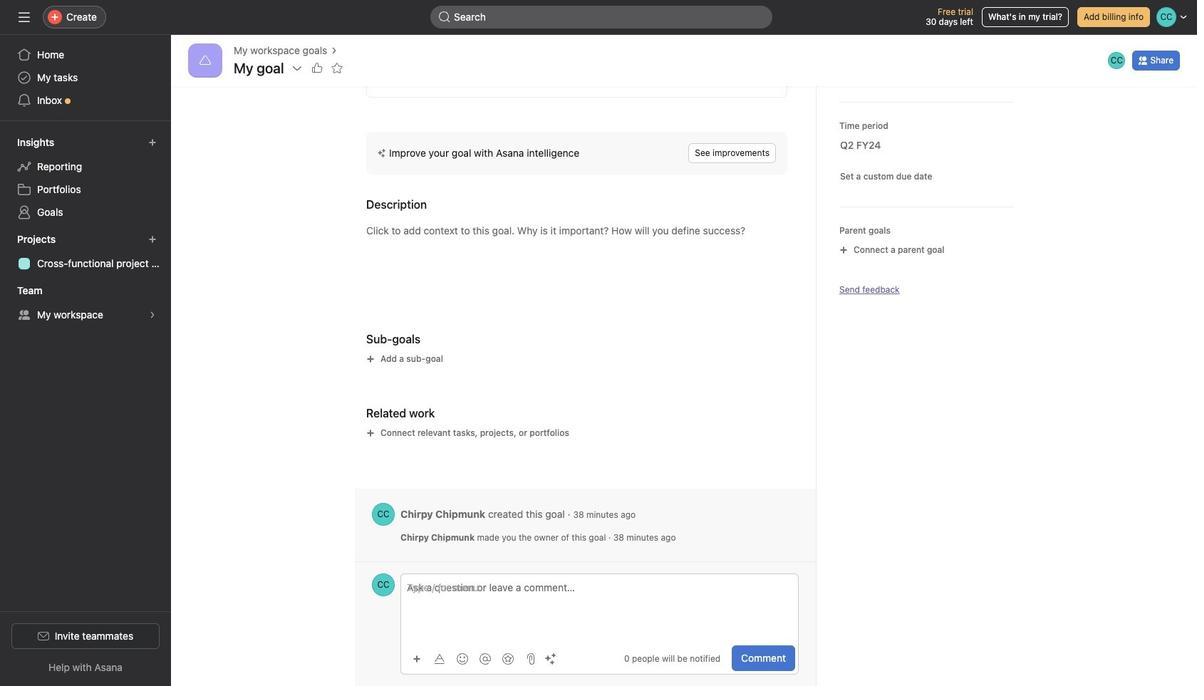 Task type: describe. For each thing, give the bounding box(es) containing it.
ai assist options image
[[545, 653, 557, 665]]

insert an object image
[[413, 655, 421, 663]]

emoji image
[[457, 653, 468, 665]]

0 likes. click to like this task image
[[311, 63, 323, 74]]

see details, my workspace image
[[148, 311, 157, 319]]

at mention image
[[480, 653, 491, 665]]

projects element
[[0, 227, 171, 278]]

cc image
[[377, 574, 390, 597]]

show options image
[[291, 63, 303, 74]]



Task type: vqa. For each thing, say whether or not it's contained in the screenshot.
projects element
yes



Task type: locate. For each thing, give the bounding box(es) containing it.
formatting image
[[434, 653, 445, 665]]

cc image
[[1111, 52, 1123, 69], [377, 503, 390, 526]]

toolbar
[[407, 648, 561, 669]]

attach a file or paste an image image
[[525, 653, 537, 665]]

appreciations image
[[502, 653, 514, 665]]

0 vertical spatial cc image
[[1111, 52, 1123, 69]]

teams element
[[0, 278, 171, 329]]

insights element
[[0, 130, 171, 227]]

1 horizontal spatial cc image
[[1111, 52, 1123, 69]]

new project or portfolio image
[[148, 235, 157, 244]]

new insights image
[[148, 138, 157, 147]]

0 horizontal spatial cc image
[[377, 503, 390, 526]]

global element
[[0, 35, 171, 120]]

isinverse image
[[439, 11, 450, 23]]

hide sidebar image
[[19, 11, 30, 23]]

list box
[[430, 6, 773, 29]]

add to starred image
[[331, 63, 342, 74]]

1 vertical spatial cc image
[[377, 503, 390, 526]]



